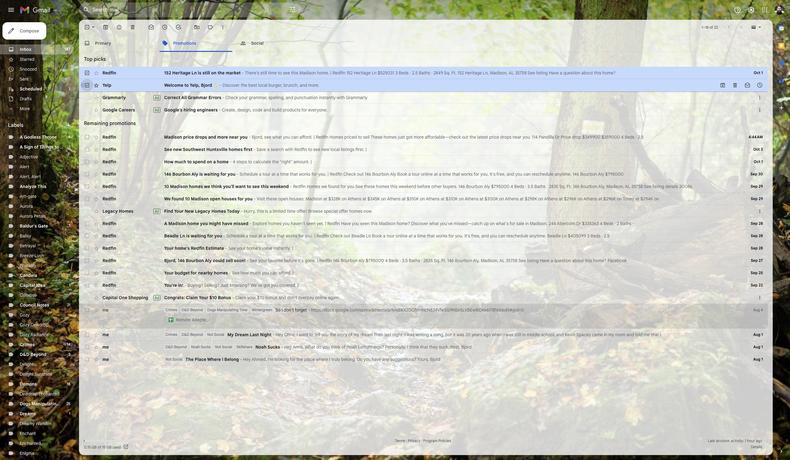 Task type: locate. For each thing, give the bounding box(es) containing it.
1 aurora from the top
[[20, 204, 33, 209]]

main menu image
[[7, 6, 15, 14]]

row containing google careers
[[79, 104, 769, 116]]

delight for the delight link
[[20, 362, 34, 367]]

still left the middle
[[515, 332, 522, 338]]

before
[[418, 184, 431, 189], [284, 258, 297, 264]]

0 horizontal spatial have
[[222, 221, 233, 226]]

2 vertical spatial cozy
[[20, 332, 30, 338]]

you.
[[523, 134, 531, 140], [318, 171, 327, 177], [481, 171, 489, 177], [305, 233, 313, 239], [456, 233, 464, 239]]

ad for congrats:
[[155, 295, 159, 300]]

- left 'there's'
[[242, 70, 244, 76]]

follow link to manage storage image
[[123, 444, 129, 450]]

1 horizontal spatial seen
[[361, 221, 370, 226]]

price
[[183, 134, 194, 140], [490, 134, 500, 140]]

athens up offer
[[348, 196, 362, 202]]

with right search at the top of the page
[[285, 147, 294, 152]]

at
[[272, 171, 276, 177], [434, 171, 438, 177], [324, 196, 328, 202], [363, 196, 367, 202], [402, 196, 406, 202], [441, 196, 445, 202], [480, 196, 484, 202], [520, 196, 524, 202], [560, 196, 563, 202], [599, 196, 603, 202], [636, 196, 640, 202], [259, 233, 263, 239], [409, 233, 413, 239]]

new
[[173, 147, 182, 152], [322, 147, 330, 152]]

2 oct 1 from the top
[[755, 159, 764, 164]]

you'll
[[223, 184, 234, 189]]

at down explore
[[259, 233, 263, 239]]

1 vertical spatial 18
[[67, 382, 70, 386]]

22 inside row
[[759, 283, 764, 288]]

2 we from the left
[[322, 184, 327, 189]]

d&d beyond inside labels navigation
[[20, 352, 46, 357]]

1 aug 1 from the top
[[754, 332, 764, 337]]

1 horizontal spatial grammarly
[[346, 95, 368, 100]]

not for noah sucks - hey anna, what do you think of noah lottofthings? personally, i think that they suck. best, bjord
[[215, 345, 221, 349]]

1 weekend from the left
[[270, 184, 289, 189]]

social inside tab
[[251, 40, 264, 46]]

beyond inside labels navigation
[[30, 352, 46, 357]]

a down find on the left of page
[[164, 221, 167, 226]]

1 horizontal spatial beadle
[[352, 233, 365, 239]]

writing
[[416, 332, 429, 338]]

2 near from the left
[[513, 134, 522, 140]]

Search mail text field
[[93, 7, 272, 13]]

3 cozy from the top
[[20, 332, 30, 338]]

3 was from the left
[[506, 332, 514, 338]]

1 vertical spatial sq.
[[560, 184, 566, 189]]

think down writing
[[410, 344, 419, 350]]

0 horizontal spatial manipulating
[[32, 401, 59, 407]]

2 athens from the left
[[387, 196, 401, 202]]

2 cozy from the top
[[20, 322, 30, 328]]

0 vertical spatial out
[[462, 134, 469, 140]]

0 vertical spatial much
[[175, 159, 186, 165]]

cozy for cozy dewdrop
[[20, 322, 30, 328]]

to right you'll
[[247, 184, 251, 189]]

heritage left $525031
[[354, 70, 371, 76]]

0 horizontal spatial aly,
[[473, 258, 480, 264]]

promotions tab
[[157, 35, 235, 52]]

d&d beyond up noah sucks at left bottom
[[182, 332, 203, 337]]

council notes link
[[20, 302, 49, 308]]

noah up "place"
[[191, 345, 200, 349]]

$298k
[[525, 196, 538, 202]]

dr for abercorn
[[577, 221, 582, 226]]

3 ad from the top
[[155, 209, 159, 214]]

the left story
[[330, 332, 337, 338]]

footer containing terms
[[79, 438, 769, 450]]

congrats: claim your $10 bonus - claim your $10 bonus and don't overpay online again.
[[164, 295, 340, 301]]

1 $10 from the left
[[210, 295, 217, 301]]

new
[[185, 209, 194, 214]]

these
[[364, 184, 375, 189], [266, 196, 277, 202]]

1 horizontal spatial noah
[[256, 344, 267, 350]]

lottofthings?
[[358, 344, 384, 350]]

1 21 from the top
[[67, 273, 70, 278]]

0 vertical spatial aurora
[[20, 204, 33, 209]]

29 for on
[[759, 196, 764, 201]]

1 horizontal spatial gb
[[107, 445, 112, 450]]

labels heading
[[8, 122, 65, 129]]

1 vertical spatial home?
[[397, 221, 410, 226]]

0 vertical spatial a
[[20, 134, 23, 140]]

4 row from the top
[[79, 104, 769, 116]]

cell for offer!
[[741, 208, 757, 214]]

listing
[[537, 70, 548, 76], [653, 184, 665, 189], [528, 258, 539, 264]]

1 sep 29 from the top
[[752, 184, 764, 189]]

0 horizontal spatial 18
[[67, 382, 70, 386]]

limited
[[273, 209, 286, 214]]

homes down limited
[[269, 221, 282, 226]]

of inside footer
[[98, 445, 101, 450]]

cozy for cozy radiance
[[20, 332, 30, 338]]

home?
[[603, 70, 616, 76], [397, 221, 410, 226], [594, 258, 607, 264]]

gate
[[38, 223, 48, 229]]

toolbar
[[717, 82, 767, 88]]

18 inside labels navigation
[[67, 382, 70, 386]]

2 heritage from the left
[[354, 70, 371, 76]]

1 vertical spatial before
[[284, 258, 297, 264]]

what
[[305, 344, 315, 350]]

0 vertical spatial 3.5
[[528, 184, 534, 189]]

listings
[[341, 147, 355, 152]]

1 horizontal spatial much
[[250, 270, 261, 276]]

0 horizontal spatial 2.5
[[412, 70, 418, 76]]

None search field
[[79, 2, 302, 17]]

0 horizontal spatial new
[[173, 147, 182, 152]]

book down a madison home you might have missed - explore homes you haven't seen yet. | redfin have you seen this madison home? discover what you've missed—catch up on what's for sale in madison. 244 abercorn dr $335363 4 beds · 2 baths ·
[[372, 233, 382, 239]]

aly,
[[599, 184, 606, 189], [473, 258, 480, 264]]

more right just
[[414, 134, 424, 140]]

demons
[[20, 382, 37, 387]]

dogs up dreams at the left of the page
[[20, 401, 30, 407]]

i right personally,
[[408, 344, 409, 350]]

1 inside last account activity: 1 hour ago details
[[746, 439, 747, 443]]

footer
[[79, 438, 769, 450]]

the left "right"
[[272, 159, 279, 165]]

in right sale
[[526, 221, 529, 226]]

demons link
[[20, 382, 37, 387]]

2 aurora from the top
[[20, 213, 33, 219]]

2 row from the top
[[79, 79, 769, 91]]

sep for bjord, 146 bourbon aly could sell soon! - see your favorite before it's gone. | redfin 146 bourbon aly $795000 4 beds · 3.5 baths · 2835 sq. ft. 146 bourbon aly, madison, al 35758 see listing have a question about this home? facebook
[[752, 258, 759, 263]]

oct for save a search with redfin to see new local listings first. | ͏ ͏ ͏ ͏ ͏ ͏ ͏ ͏ ͏ ͏ ͏ ͏ ͏ ͏ ͏ ͏ ͏ ͏ ͏ ͏ ͏ ͏ ͏ ͏ ͏ ͏ ͏ ͏ ͏ ͏ ͏ ͏ ͏ ͏ ͏ ͏ ͏ ͏ ͏ ͏ ͏ ͏ ͏ ͏ ͏ ͏ ͏ ͏ ͏ ͏ ͏ ͏ ͏ ͏ ͏ ͏ ͏ ͏ ͏ ͏ ͏ ͏ ͏ ͏ ͏ ͏ ͏ ͏ ͏ ͏
[[754, 147, 761, 152]]

10 up new
[[185, 196, 190, 202]]

1 vertical spatial 2.5
[[639, 134, 644, 140]]

this
[[37, 184, 46, 189]]

5 athens from the left
[[505, 196, 519, 202]]

skillshare
[[237, 345, 253, 349]]

3 aug 1 from the top
[[754, 357, 764, 362]]

1 row from the top
[[79, 67, 769, 79]]

0 horizontal spatial anytime.
[[530, 233, 547, 239]]

1 vertical spatial sep 28
[[752, 234, 764, 238]]

25 inside labels navigation
[[66, 402, 70, 406]]

the
[[218, 70, 225, 76], [241, 82, 248, 88], [470, 134, 477, 140], [272, 159, 279, 165], [330, 332, 337, 338], [297, 357, 303, 362]]

1 vertical spatial found
[[172, 196, 184, 202]]

17 row from the top
[[79, 279, 769, 292]]

dream
[[235, 332, 249, 338]]

think left you'll
[[211, 184, 222, 189]]

0 horizontal spatial reschedule
[[507, 233, 529, 239]]

ad for find
[[155, 209, 159, 214]]

sep 27
[[752, 258, 764, 263]]

noah up ahmed,
[[256, 344, 267, 350]]

1 horizontal spatial bjord,
[[252, 134, 263, 140]]

1 horizontal spatial check
[[331, 233, 343, 239]]

tour down calculate
[[263, 171, 271, 177]]

a left godless
[[20, 134, 23, 140]]

2 beadle from the left
[[352, 233, 365, 239]]

council notes
[[20, 302, 49, 308]]

beyond
[[190, 308, 203, 312], [190, 332, 203, 337], [174, 345, 187, 349], [30, 352, 46, 357]]

promotions tab panel
[[79, 56, 769, 366]]

0 vertical spatial 10
[[164, 184, 169, 189]]

athens down other
[[426, 196, 440, 202]]

google careers
[[103, 107, 135, 113]]

think up truly
[[331, 344, 341, 350]]

$10 left "bonus"
[[257, 295, 265, 301]]

d&d inside cell
[[182, 308, 189, 312]]

cozy dewdrop
[[20, 322, 48, 328]]

capital for capital one shopping
[[103, 295, 118, 301]]

29 for 30086
[[759, 184, 764, 189]]

other
[[432, 184, 442, 189]]

me for noah sucks - hey anna, what do you think of noah lottofthings? personally, i think that they suck. best, bjord
[[103, 344, 109, 350]]

1 vertical spatial 21
[[67, 303, 70, 307]]

madison,
[[490, 70, 508, 76], [607, 184, 625, 189], [481, 258, 499, 264]]

you're
[[164, 283, 177, 288]]

remaining
[[84, 120, 108, 127]]

me for not social the place where i belong - hey ahmed, i'm looking for the place where i truly belong. do you have any suggestions? yours, bjord
[[103, 357, 109, 362]]

ad for correct
[[155, 95, 159, 100]]

to inside labels navigation
[[55, 144, 59, 150]]

how
[[164, 159, 174, 165]]

book up we found 10 madison open houses for you - visit these open houses: madison at $328k on athens at $345k on athens at $310k on athens at $310k on athens at $300k on athens at $298k on athens at $296k on athens at $296k on toney at $294k on
[[398, 171, 408, 177]]

main content
[[79, 20, 774, 455]]

snooze image
[[162, 24, 168, 30]]

capital inside row
[[103, 295, 118, 301]]

1 horizontal spatial 22
[[759, 283, 764, 288]]

price
[[561, 134, 571, 140]]

2 delight from the top
[[20, 372, 34, 377]]

social down 'my'
[[222, 345, 232, 349]]

ago
[[484, 332, 491, 338], [757, 439, 763, 443]]

2 sep 28 from the top
[[752, 234, 764, 238]]

ad left congrats:
[[155, 295, 159, 300]]

row containing capital one shopping
[[79, 292, 769, 304]]

hey left chris,
[[276, 332, 283, 338]]

grammarly
[[103, 95, 126, 100], [346, 95, 368, 100]]

35758
[[516, 70, 527, 76], [632, 184, 644, 189], [506, 258, 518, 264]]

2 gb from the left
[[107, 445, 112, 450]]

want up anna,
[[299, 332, 309, 338]]

price right latest
[[490, 134, 500, 140]]

on
[[211, 70, 217, 76], [207, 159, 212, 165], [342, 196, 347, 202], [381, 196, 386, 202], [420, 196, 425, 202], [459, 196, 464, 202], [500, 196, 504, 202], [539, 196, 544, 202], [578, 196, 583, 202], [617, 196, 622, 202], [655, 196, 660, 202], [490, 221, 495, 226]]

not social for my dream last night - hey chris, i want to tell you the story of my dream from last night. i was writing a song, but it was 20 years ago when i was still in middle school, and kevin spacey came in my room and told me that i
[[207, 332, 224, 337]]

aug 1 for my dream last night - hey chris, i want to tell you the story of my dream from last night. i was writing a song, but it was 20 years ago when i was still in middle school, and kevin spacey came in my room and told me that i
[[754, 332, 764, 337]]

crimes inside labels navigation
[[20, 342, 35, 348]]

the left latest
[[470, 134, 477, 140]]

capital inside labels navigation
[[20, 283, 35, 288]]

these up $345k
[[364, 184, 375, 189]]

you. up $300k
[[481, 171, 489, 177]]

row
[[79, 67, 769, 79], [79, 79, 769, 91], [79, 91, 769, 104], [79, 104, 769, 116], [79, 131, 769, 143], [79, 143, 769, 156], [79, 156, 769, 168], [79, 168, 769, 180], [79, 180, 769, 193], [79, 193, 769, 205], [79, 205, 769, 217], [79, 217, 769, 230], [79, 230, 769, 242], [79, 242, 769, 255], [79, 255, 769, 267], [79, 267, 769, 279], [79, 279, 769, 292], [79, 292, 769, 304], [79, 304, 769, 329], [79, 329, 769, 341], [79, 341, 769, 353], [79, 353, 769, 366]]

waiting up "estimate"
[[191, 233, 206, 239]]

not left the
[[166, 357, 172, 362]]

1 vertical spatial discover
[[412, 221, 429, 226]]

capital left one at bottom
[[103, 295, 118, 301]]

1 horizontal spatial open
[[279, 196, 288, 202]]

reschedule down sale
[[507, 233, 529, 239]]

what left you've
[[430, 221, 439, 226]]

2 home's from the left
[[247, 246, 261, 251]]

sep for we found 10 madison open houses for you - visit these open houses: madison at $328k on athens at $345k on athens at $310k on athens at $310k on athens at $300k on athens at $298k on athens at $296k on athens at $296k on toney at $294k on
[[752, 196, 758, 201]]

- up looking
[[281, 344, 283, 350]]

2 weekend from the left
[[399, 184, 417, 189]]

21 for candela
[[67, 273, 70, 278]]

0 vertical spatial book
[[398, 171, 408, 177]]

on up "missed—catch"
[[459, 196, 464, 202]]

sep 29 for on
[[752, 196, 764, 201]]

sucks up i'm
[[268, 344, 280, 350]]

0 horizontal spatial home's
[[175, 246, 190, 251]]

advanced search options image
[[287, 3, 299, 16]]

0 vertical spatial sq.
[[444, 70, 451, 76]]

0 vertical spatial ft.
[[452, 70, 457, 76]]

ad left find on the left of page
[[155, 209, 159, 214]]

10 up we
[[164, 184, 169, 189]]

houses
[[222, 196, 237, 202]]

dr for pandilla
[[556, 134, 560, 140]]

0 vertical spatial 2835
[[549, 184, 559, 189]]

analyze this link
[[20, 184, 46, 189]]

1 horizontal spatial weekend
[[399, 184, 417, 189]]

dogs manipulating time down dewdrop enchanted
[[20, 401, 70, 407]]

1 vertical spatial schedule
[[227, 233, 245, 239]]

1 horizontal spatial heritage
[[354, 70, 371, 76]]

1 vertical spatial aug 1
[[754, 345, 764, 349]]

sep for 146 bourbon aly is waiting for you - schedule a tour at a time that works for you. | redfin check out 146 bourbon aly book a tour online at a time that works for you. it's free, and you can reschedule anytime. 146 bourbon aly $795000
[[751, 172, 758, 176]]

sep 28 for explore homes you haven't seen yet. | redfin have you seen this madison home? discover what you've missed—catch up on what's for sale in madison. 244 abercorn dr $335363 4 beds · 2 baths ·
[[752, 221, 764, 226]]

hiring
[[184, 107, 196, 113]]

athens up $335363
[[584, 196, 598, 202]]

1 $296k from the left
[[565, 196, 577, 202]]

delight for delight sunshine
[[20, 372, 34, 377]]

a inside row
[[164, 221, 167, 226]]

0 vertical spatial dogs manipulating time
[[207, 308, 248, 312]]

1 was from the left
[[407, 332, 415, 338]]

18 inside main content
[[706, 25, 709, 30]]

1 vertical spatial 35758
[[632, 184, 644, 189]]

2 horizontal spatial bjord
[[462, 344, 472, 350]]

not inside the not social the place where i belong - hey ahmed, i'm looking for the place where i truly belong. do you have any suggestions? yours, bjord
[[166, 357, 172, 362]]

drops up southwest
[[195, 134, 207, 140]]

0 horizontal spatial gb
[[92, 445, 97, 450]]

bjord right yours,
[[430, 357, 441, 362]]

crimes down remote
[[166, 332, 177, 337]]

2 29 from the top
[[759, 196, 764, 201]]

d&d inside labels navigation
[[20, 352, 29, 357]]

1 horizontal spatial 25
[[759, 271, 764, 275]]

0 horizontal spatial alert
[[20, 164, 29, 170]]

2 vertical spatial $795000
[[366, 258, 384, 264]]

bourbon
[[173, 171, 191, 177], [373, 171, 390, 177], [581, 171, 598, 177], [467, 184, 484, 189], [581, 184, 598, 189], [186, 258, 204, 264], [341, 258, 358, 264], [455, 258, 472, 264]]

welcome
[[164, 82, 183, 88]]

1 new from the left
[[173, 147, 182, 152]]

- right bonus
[[232, 295, 234, 301]]

waiting
[[204, 171, 220, 177], [191, 233, 206, 239]]

find
[[164, 209, 173, 214]]

0 horizontal spatial bjord,
[[164, 258, 177, 264]]

1 28 from the top
[[759, 221, 764, 226]]

2 $310k from the left
[[446, 196, 458, 202]]

dr
[[556, 134, 560, 140], [577, 221, 582, 226]]

|
[[331, 70, 332, 76], [314, 134, 315, 140], [366, 147, 367, 152], [311, 159, 312, 165], [328, 171, 329, 177], [325, 221, 327, 226], [315, 233, 316, 239], [292, 246, 293, 251], [317, 258, 318, 264], [293, 270, 294, 276], [298, 283, 299, 288]]

2 horizontal spatial online
[[421, 171, 433, 177]]

homes up $345k
[[376, 184, 390, 189]]

still right 'there's'
[[261, 70, 267, 76]]

18 row from the top
[[79, 292, 769, 304]]

ad left correct
[[155, 95, 159, 100]]

1 horizontal spatial alert
[[31, 174, 41, 179]]

0 horizontal spatial found
[[172, 196, 184, 202]]

room
[[616, 332, 626, 338]]

1 vertical spatial 2835
[[424, 258, 433, 264]]

$349900
[[583, 134, 601, 140]]

25 inside row
[[759, 271, 764, 275]]

1 horizontal spatial $10
[[257, 295, 265, 301]]

1 horizontal spatial my
[[609, 332, 615, 338]]

3 152 from the left
[[458, 70, 464, 76]]

offer
[[339, 209, 349, 214]]

2 seen from the left
[[361, 221, 370, 226]]

weekend up we found 10 madison open houses for you - visit these open houses: madison at $328k on athens at $345k on athens at $310k on athens at $310k on athens at $300k on athens at $298k on athens at $296k on athens at $296k on toney at $294k on
[[399, 184, 417, 189]]

athens left $298k
[[505, 196, 519, 202]]

cell
[[741, 95, 757, 101], [741, 107, 757, 113], [741, 208, 757, 214], [741, 295, 757, 301], [164, 307, 738, 326]]

0 horizontal spatial with
[[285, 147, 294, 152]]

ago inside row
[[484, 332, 491, 338]]

careers
[[119, 107, 135, 113]]

3 28 from the top
[[759, 246, 764, 251]]

anytime.
[[555, 171, 572, 177], [530, 233, 547, 239]]

sell left soon! on the bottom
[[226, 258, 233, 264]]

1 horizontal spatial 2.5
[[604, 233, 610, 239]]

open left houses
[[210, 196, 221, 202]]

dreamy
[[20, 421, 35, 427]]

of inside labels navigation
[[34, 144, 38, 150]]

1 horizontal spatial price
[[490, 134, 500, 140]]

3 sep 28 from the top
[[752, 246, 764, 251]]

baldur's gate
[[20, 223, 48, 229]]

missed—catch
[[454, 221, 483, 226]]

crimes down congrats:
[[166, 308, 177, 312]]

book
[[398, 171, 408, 177], [372, 233, 382, 239]]

sell left these
[[363, 134, 370, 140]]

1 horizontal spatial time
[[240, 308, 248, 312]]

with
[[337, 95, 345, 100], [285, 147, 294, 152]]

houses:
[[290, 196, 305, 202]]

your
[[174, 209, 184, 214], [164, 246, 174, 251], [164, 270, 174, 276], [199, 295, 208, 301]]

2.5 right $359000 at the top right of the page
[[639, 134, 644, 140]]

details
[[752, 445, 763, 449]]

throne
[[42, 134, 57, 140]]

6 row from the top
[[79, 143, 769, 156]]

on up '✨' icon on the top
[[211, 70, 217, 76]]

None checkbox
[[84, 24, 90, 30], [84, 82, 90, 88], [84, 159, 90, 165], [84, 171, 90, 177], [84, 233, 90, 239], [84, 258, 90, 264], [84, 270, 90, 276], [84, 282, 90, 289], [84, 307, 90, 313], [84, 332, 90, 338], [84, 344, 90, 350], [84, 24, 90, 30], [84, 82, 90, 88], [84, 159, 90, 165], [84, 171, 90, 177], [84, 233, 90, 239], [84, 258, 90, 264], [84, 270, 90, 276], [84, 282, 90, 289], [84, 307, 90, 313], [84, 332, 90, 338], [84, 344, 90, 350]]

2 vertical spatial online
[[315, 295, 327, 301]]

1 ad from the top
[[155, 95, 159, 100]]

sep 28 for see your home's value instantly. | ͏ ͏ ͏ ͏ ͏ ͏ ͏ ͏ ͏ ͏ ͏ ͏ ͏ ͏ ͏ ͏ ͏ ͏ ͏ ͏ ͏ ͏ ͏ ͏ ͏ ͏ ͏ ͏ ͏ ͏ ͏ ͏ ͏ ͏ ͏ ͏ ͏ ͏ ͏ ͏ ͏ ͏ ͏ ͏ ͏ ͏ ͏ ͏ ͏ ͏ ͏ ͏ ͏ ͏ ͏ ͏ ͏ ͏ ͏ ͏ ͏ ͏ ͏ ͏ ͏ ͏ ͏ ͏ ͏ ͏ ͏ ͏ ͏ ͏ ͏ ͏ ͏ ͏ ͏ ͏ ͏
[[752, 246, 764, 251]]

was right when
[[506, 332, 514, 338]]

ln down now
[[366, 233, 371, 239]]

crimes for my dream last night - hey chris, i want to tell you the story of my dream from last night. i was writing a song, but it was 20 years ago when i was still in middle school, and kevin spacey came in my room and told me that i
[[166, 332, 177, 337]]

0 vertical spatial 21
[[67, 273, 70, 278]]

gb right 0.15
[[92, 445, 97, 450]]

athens left $300k
[[465, 196, 479, 202]]

0 vertical spatial alert
[[20, 164, 29, 170]]

footer inside main content
[[79, 438, 769, 450]]

0 vertical spatial 28
[[759, 221, 764, 226]]

nearby
[[198, 270, 213, 276]]

0 vertical spatial bjord
[[201, 82, 212, 88]]

bjord, up save at the left of page
[[252, 134, 263, 140]]

1 vertical spatial ft.
[[567, 184, 572, 189]]

1 sep 28 from the top
[[752, 221, 764, 226]]

have left "any"
[[372, 357, 381, 362]]

ad for google's
[[155, 108, 159, 112]]

aly
[[192, 171, 198, 177], [391, 171, 397, 177], [599, 171, 605, 177], [484, 184, 491, 189], [205, 258, 212, 264], [359, 258, 365, 264]]

madison up - discover the best local burger, brunch, and more. ͏ ͏ ͏ ͏ ͏ ͏ ͏ ͏ ͏ ͏ ͏ ͏ ͏ ͏ ͏ ͏ ͏ ͏ ͏ ͏ ͏ ͏ ͏ ͏ ͏ ͏ ͏ ͏ ͏ ͏ ͏ ͏ ͏ ͏ ͏ ͏ ͏ ͏ ͏ ͏ ͏ ͏ ͏ ͏ ͏ ͏ ͏ ͏ ͏ ͏ ͏ ͏ ͏ ͏ ͏ ͏ ͏ ͏ ͏ ͏ ͏ ͏ ͏ ͏ ͏ ͏ ͏ ͏ ͏ ͏ ͏ ͏ ͏ ͏
[[300, 70, 316, 76]]

1 horizontal spatial claim
[[235, 295, 246, 301]]

see
[[283, 70, 290, 76], [265, 134, 272, 140], [314, 147, 321, 152], [253, 184, 260, 189]]

add to tasks image
[[175, 24, 182, 30]]

152 up welcome
[[164, 70, 171, 76]]

not up where
[[215, 345, 221, 349]]

ago up details 'link'
[[757, 439, 763, 443]]

2 aug 1 from the top
[[754, 345, 764, 349]]

11 row from the top
[[79, 205, 769, 217]]

sell
[[363, 134, 370, 140], [226, 258, 233, 264]]

in
[[526, 221, 529, 226], [523, 332, 526, 338], [604, 332, 608, 338]]

0 horizontal spatial much
[[175, 159, 186, 165]]

mark as read image
[[148, 24, 154, 30]]

0 horizontal spatial dogs manipulating time
[[20, 401, 70, 407]]

2 ad from the top
[[155, 108, 159, 112]]

28 for explore homes you haven't seen yet. | redfin have you seen this madison home? discover what you've missed—catch up on what's for sale in madison. 244 abercorn dr $335363 4 beds · 2 baths ·
[[759, 221, 764, 226]]

0 vertical spatial 22
[[715, 25, 719, 30]]

1 vertical spatial out
[[357, 171, 364, 177]]

baldur's
[[20, 223, 37, 229]]

2 28 from the top
[[759, 234, 764, 238]]

16 row from the top
[[79, 267, 769, 279]]

3 beadle from the left
[[548, 233, 561, 239]]

1 18 of 22
[[702, 25, 719, 30]]

tab list
[[774, 20, 791, 438], [79, 35, 774, 52]]

0 horizontal spatial time
[[60, 401, 70, 407]]

0 vertical spatial about
[[582, 70, 594, 76]]

archive image
[[103, 24, 109, 30]]

your home's redfin estimate - see your home's value instantly. | ͏ ͏ ͏ ͏ ͏ ͏ ͏ ͏ ͏ ͏ ͏ ͏ ͏ ͏ ͏ ͏ ͏ ͏ ͏ ͏ ͏ ͏ ͏ ͏ ͏ ͏ ͏ ͏ ͏ ͏ ͏ ͏ ͏ ͏ ͏ ͏ ͏ ͏ ͏ ͏ ͏ ͏ ͏ ͏ ͏ ͏ ͏ ͏ ͏ ͏ ͏ ͏ ͏ ͏ ͏ ͏ ͏ ͏ ͏ ͏ ͏ ͏ ͏ ͏ ͏ ͏ ͏ ͏ ͏ ͏ ͏ ͏ ͏ ͏ ͏ ͏ ͏ ͏ ͏ ͏ ͏
[[164, 246, 383, 251]]

͏
[[320, 82, 321, 88], [321, 82, 322, 88], [322, 82, 323, 88], [323, 82, 324, 88], [324, 82, 325, 88], [325, 82, 326, 88], [326, 82, 327, 88], [327, 82, 329, 88], [329, 82, 330, 88], [330, 82, 331, 88], [331, 82, 332, 88], [332, 82, 333, 88], [333, 82, 334, 88], [334, 82, 335, 88], [335, 82, 336, 88], [336, 82, 337, 88], [337, 82, 339, 88], [338, 82, 340, 88], [340, 82, 341, 88], [341, 82, 342, 88], [342, 82, 343, 88], [343, 82, 344, 88], [344, 82, 345, 88], [345, 82, 346, 88], [346, 82, 347, 88], [347, 82, 348, 88], [348, 82, 350, 88], [350, 82, 351, 88], [351, 82, 352, 88], [352, 82, 353, 88], [353, 82, 354, 88], [354, 82, 355, 88], [355, 82, 356, 88], [356, 82, 357, 88], [357, 82, 358, 88], [358, 82, 360, 88], [360, 82, 361, 88], [361, 82, 362, 88], [362, 82, 363, 88], [363, 82, 364, 88], [364, 82, 365, 88], [365, 82, 366, 88], [366, 82, 367, 88], [367, 82, 368, 88], [368, 82, 370, 88], [369, 82, 371, 88], [371, 82, 372, 88], [372, 82, 373, 88], [373, 82, 374, 88], [374, 82, 375, 88], [375, 82, 376, 88], [376, 82, 377, 88], [377, 82, 378, 88], [378, 82, 379, 88], [379, 82, 381, 88], [381, 82, 382, 88], [382, 82, 383, 88], [383, 82, 384, 88], [384, 82, 385, 88], [385, 82, 386, 88], [386, 82, 387, 88], [387, 82, 388, 88], [388, 82, 389, 88], [389, 82, 391, 88], [391, 82, 392, 88], [392, 82, 393, 88], [393, 82, 394, 88], [394, 82, 395, 88], [395, 82, 396, 88], [396, 82, 397, 88], [397, 82, 398, 88], [398, 82, 399, 88], [399, 82, 401, 88], [401, 82, 402, 88], [367, 147, 368, 152], [368, 147, 369, 152], [369, 147, 370, 152], [370, 147, 371, 152], [371, 147, 373, 152], [373, 147, 374, 152], [374, 147, 375, 152], [375, 147, 376, 152], [376, 147, 377, 152], [377, 147, 378, 152], [378, 147, 379, 152], [379, 147, 380, 152], [380, 147, 381, 152], [381, 147, 383, 152], [383, 147, 384, 152], [384, 147, 385, 152], [385, 147, 386, 152], [386, 147, 387, 152], [387, 147, 388, 152], [388, 147, 389, 152], [389, 147, 390, 152], [390, 147, 391, 152], [391, 147, 393, 152], [393, 147, 394, 152], [394, 147, 395, 152], [395, 147, 396, 152], [396, 147, 397, 152], [397, 147, 398, 152], [398, 147, 399, 152], [399, 147, 400, 152], [400, 147, 401, 152], [401, 147, 402, 152], [402, 147, 404, 152], [404, 147, 405, 152], [405, 147, 406, 152], [406, 147, 407, 152], [407, 147, 408, 152], [408, 147, 409, 152], [409, 147, 410, 152], [410, 147, 411, 152], [411, 147, 412, 152], [412, 147, 414, 152], [414, 147, 415, 152], [415, 147, 416, 152], [416, 147, 417, 152], [417, 147, 418, 152], [418, 147, 419, 152], [419, 147, 420, 152], [420, 147, 421, 152], [421, 147, 422, 152], [422, 147, 424, 152], [424, 147, 425, 152], [425, 147, 426, 152], [426, 147, 427, 152], [427, 147, 428, 152], [428, 147, 429, 152], [429, 147, 430, 152], [430, 147, 431, 152], [431, 147, 432, 152], [432, 147, 433, 152], [433, 147, 435, 152], [435, 147, 436, 152], [436, 147, 437, 152], [437, 147, 438, 152], [438, 147, 439, 152], [439, 147, 440, 152], [440, 147, 441, 152], [441, 147, 442, 152], [442, 147, 443, 152], [443, 147, 445, 152], [312, 159, 313, 165], [313, 159, 314, 165], [314, 159, 315, 165], [315, 159, 317, 165], [317, 159, 318, 165], [318, 159, 319, 165], [319, 159, 320, 165], [320, 159, 321, 165], [321, 159, 322, 165], [322, 159, 323, 165], [323, 159, 324, 165], [324, 159, 325, 165], [325, 159, 327, 165], [327, 159, 328, 165], [328, 159, 329, 165], [329, 159, 330, 165], [330, 159, 331, 165], [331, 159, 332, 165], [332, 159, 333, 165], [333, 159, 334, 165], [334, 159, 335, 165], [335, 159, 336, 165], [336, 159, 338, 165], [338, 159, 339, 165], [339, 159, 340, 165], [340, 159, 341, 165], [341, 159, 342, 165], [342, 159, 343, 165], [343, 159, 344, 165], [344, 159, 345, 165], [345, 159, 346, 165], [346, 159, 348, 165], [348, 159, 349, 165], [349, 159, 350, 165], [350, 159, 351, 165], [351, 159, 352, 165], [352, 159, 353, 165], [353, 159, 354, 165], [354, 159, 355, 165], [355, 159, 356, 165], [356, 159, 358, 165], [358, 159, 359, 165], [359, 159, 360, 165], [360, 159, 361, 165], [361, 159, 362, 165], [362, 159, 363, 165], [363, 159, 364, 165], [364, 159, 365, 165], [365, 159, 366, 165], [366, 159, 367, 165], [367, 159, 369, 165], [369, 159, 370, 165], [370, 159, 371, 165], [371, 159, 372, 165], [372, 159, 373, 165], [373, 159, 374, 165], [374, 159, 375, 165], [375, 159, 376, 165], [376, 159, 377, 165], [377, 159, 379, 165], [379, 159, 380, 165], [380, 159, 381, 165], [381, 159, 382, 165], [382, 159, 383, 165], [383, 159, 384, 165], [384, 159, 385, 165], [385, 159, 386, 165], [386, 159, 387, 165], [387, 159, 389, 165], [389, 159, 390, 165], [390, 159, 391, 165], [391, 159, 392, 165], [392, 159, 393, 165], [393, 159, 394, 165], [293, 246, 295, 251], [295, 246, 296, 251], [296, 246, 297, 251], [297, 246, 298, 251], [298, 246, 299, 251], [299, 246, 300, 251], [300, 246, 301, 251], [301, 246, 302, 251], [302, 246, 303, 251], [303, 246, 305, 251], [305, 246, 306, 251], [306, 246, 307, 251], [307, 246, 308, 251], [308, 246, 309, 251], [309, 246, 310, 251], [310, 246, 311, 251], [311, 246, 312, 251], [312, 246, 313, 251], [313, 246, 314, 251], [314, 246, 316, 251], [316, 246, 317, 251], [317, 246, 318, 251], [318, 246, 319, 251], [319, 246, 320, 251], [320, 246, 321, 251], [321, 246, 322, 251], [322, 246, 323, 251], [323, 246, 324, 251], [324, 246, 326, 251], [326, 246, 327, 251], [327, 246, 328, 251], [328, 246, 329, 251], [329, 246, 330, 251], [330, 246, 331, 251], [331, 246, 332, 251], [332, 246, 333, 251], [333, 246, 334, 251], [334, 246, 336, 251], [336, 246, 337, 251], [337, 246, 338, 251], [338, 246, 339, 251], [339, 246, 340, 251], [340, 246, 341, 251], [341, 246, 342, 251], [342, 246, 343, 251], [343, 246, 344, 251], [344, 246, 345, 251], [345, 246, 347, 251], [347, 246, 348, 251], [348, 246, 349, 251], [349, 246, 350, 251], [350, 246, 351, 251], [351, 246, 352, 251], [352, 246, 353, 251], [353, 246, 354, 251], [354, 246, 355, 251], [355, 246, 357, 251], [357, 246, 358, 251], [358, 246, 359, 251], [359, 246, 360, 251], [360, 246, 361, 251], [361, 246, 362, 251], [362, 246, 363, 251], [363, 246, 364, 251], [364, 246, 365, 251], [365, 246, 367, 251], [367, 246, 368, 251], [368, 246, 369, 251], [369, 246, 370, 251], [370, 246, 371, 251], [371, 246, 372, 251], [372, 246, 373, 251], [373, 246, 374, 251], [374, 246, 375, 251], [375, 246, 376, 251], [376, 246, 378, 251], [378, 246, 379, 251], [379, 246, 380, 251], [380, 246, 381, 251], [381, 246, 382, 251], [382, 246, 383, 251], [294, 270, 295, 276], [295, 270, 296, 276], [296, 270, 297, 276], [297, 270, 298, 276], [298, 270, 299, 276], [299, 270, 301, 276], [301, 270, 302, 276], [302, 270, 303, 276], [303, 270, 304, 276], [304, 270, 305, 276], [305, 270, 306, 276], [306, 270, 307, 276], [307, 270, 308, 276], [308, 270, 309, 276], [309, 270, 311, 276], [311, 270, 312, 276], [312, 270, 313, 276], [313, 270, 314, 276], [314, 270, 315, 276], [315, 270, 316, 276], [316, 270, 317, 276], [317, 270, 318, 276], [318, 270, 319, 276], [319, 270, 321, 276], [320, 270, 322, 276], [322, 270, 323, 276], [323, 270, 324, 276], [324, 270, 325, 276], [325, 270, 326, 276], [326, 270, 327, 276], [327, 270, 328, 276], [328, 270, 329, 276], [329, 270, 330, 276], [330, 270, 332, 276], [332, 270, 333, 276], [333, 270, 334, 276], [334, 270, 335, 276], [335, 270, 336, 276], [336, 270, 337, 276], [337, 270, 338, 276], [338, 270, 339, 276], [339, 270, 340, 276], [340, 270, 342, 276], [342, 270, 343, 276], [343, 270, 344, 276], [344, 270, 345, 276], [345, 270, 346, 276], [346, 270, 347, 276], [347, 270, 348, 276], [348, 270, 349, 276], [349, 270, 350, 276], [350, 270, 352, 276], [351, 270, 353, 276], [353, 270, 354, 276], [354, 270, 355, 276], [355, 270, 356, 276], [356, 270, 357, 276], [357, 270, 358, 276], [358, 270, 359, 276], [359, 270, 360, 276], [360, 270, 361, 276], [361, 270, 363, 276], [363, 270, 364, 276], [364, 270, 365, 276], [365, 270, 366, 276], [366, 270, 367, 276], [367, 270, 368, 276], [368, 270, 369, 276], [369, 270, 370, 276], [370, 270, 371, 276], [371, 270, 373, 276], [373, 270, 374, 276], [374, 270, 375, 276], [375, 270, 376, 276], [376, 270, 377, 276], [377, 270, 378, 276], [378, 270, 379, 276], [379, 270, 380, 276], [380, 270, 381, 276], [381, 270, 383, 276], [383, 270, 384, 276], [384, 270, 385, 276], [385, 270, 386, 276], [386, 270, 387, 276], [387, 270, 388, 276], [299, 283, 300, 288], [300, 283, 301, 288], [301, 283, 302, 288], [302, 283, 303, 288], [303, 283, 304, 288], [304, 283, 305, 288], [305, 283, 307, 288], [307, 283, 308, 288], [308, 283, 309, 288], [309, 283, 310, 288], [310, 283, 311, 288], [311, 283, 312, 288], [312, 283, 313, 288], [313, 283, 314, 288], [314, 283, 315, 288], [315, 283, 317, 288], [317, 283, 318, 288], [318, 283, 319, 288], [319, 283, 320, 288], [320, 283, 321, 288], [321, 283, 322, 288], [322, 283, 323, 288], [323, 283, 324, 288], [324, 283, 325, 288], [325, 283, 327, 288], [326, 283, 328, 288], [328, 283, 329, 288], [329, 283, 330, 288], [330, 283, 331, 288], [331, 283, 332, 288], [332, 283, 333, 288], [333, 283, 334, 288], [334, 283, 335, 288], [335, 283, 336, 288], [336, 283, 338, 288], [338, 283, 339, 288], [339, 283, 340, 288], [340, 283, 341, 288], [341, 283, 342, 288], [342, 283, 343, 288], [343, 283, 344, 288], [344, 283, 345, 288], [345, 283, 346, 288], [346, 283, 348, 288], [348, 283, 349, 288], [349, 283, 350, 288], [350, 283, 351, 288], [351, 283, 352, 288], [352, 283, 353, 288], [353, 283, 354, 288], [354, 283, 355, 288], [355, 283, 356, 288], [356, 283, 358, 288], [358, 283, 359, 288], [359, 283, 360, 288], [360, 283, 361, 288], [361, 283, 362, 288], [362, 283, 363, 288], [363, 283, 364, 288], [364, 283, 365, 288], [365, 283, 366, 288], [366, 283, 367, 288], [367, 283, 369, 288], [369, 283, 370, 288], [370, 283, 371, 288], [371, 283, 372, 288], [372, 283, 373, 288], [373, 283, 374, 288], [374, 283, 375, 288], [375, 283, 376, 288]]

manipulating inside labels navigation
[[32, 401, 59, 407]]

your
[[239, 95, 248, 100], [237, 246, 246, 251], [259, 258, 267, 264], [248, 295, 256, 301]]

row containing legacy homes
[[79, 205, 769, 217]]

1 gb from the left
[[92, 445, 97, 450]]

manipulating down dewdrop enchanted
[[32, 401, 59, 407]]

aug 1 for not social the place where i belong - hey ahmed, i'm looking for the place where i truly belong. do you have any suggestions? yours, bjord
[[754, 357, 764, 362]]

i right chris,
[[297, 332, 298, 338]]

1 152 from the left
[[164, 70, 171, 76]]

9 row from the top
[[79, 180, 769, 193]]

claim down the buying?
[[186, 295, 198, 301]]

6 athens from the left
[[545, 196, 558, 202]]

labels image
[[208, 24, 214, 30]]

it's down "missed—catch"
[[465, 233, 471, 239]]

| up see new southwest huntsville homes first - save a search with redfin to see new local listings first. | ͏ ͏ ͏ ͏ ͏ ͏ ͏ ͏ ͏ ͏ ͏ ͏ ͏ ͏ ͏ ͏ ͏ ͏ ͏ ͏ ͏ ͏ ͏ ͏ ͏ ͏ ͏ ͏ ͏ ͏ ͏ ͏ ͏ ͏ ͏ ͏ ͏ ͏ ͏ ͏ ͏ ͏ ͏ ͏ ͏ ͏ ͏ ͏ ͏ ͏ ͏ ͏ ͏ ͏ ͏ ͏ ͏ ͏ ͏ ͏ ͏ ͏ ͏ ͏ ͏ ͏ ͏ ͏ ͏ ͏ at the top
[[314, 134, 315, 140]]

1 vertical spatial free,
[[472, 233, 481, 239]]

labels navigation
[[0, 20, 79, 460]]

heritage up welcome to yelp, bjord
[[172, 70, 191, 76]]

3 row from the top
[[79, 91, 769, 104]]

0 horizontal spatial al
[[500, 258, 505, 264]]

me for my dream last night - hey chris, i want to tell you the story of my dream from last night. i was writing a song, but it was 20 years ago when i was still in middle school, and kevin spacey came in my room and told me that i
[[103, 332, 109, 338]]

1 29 from the top
[[759, 184, 764, 189]]

1 vertical spatial delight
[[20, 372, 34, 377]]

1 delight from the top
[[20, 362, 34, 367]]

None checkbox
[[84, 70, 90, 76], [84, 134, 90, 140], [84, 146, 90, 153], [84, 184, 90, 190], [84, 196, 90, 202], [84, 221, 90, 227], [84, 245, 90, 251], [84, 356, 90, 363], [84, 70, 90, 76], [84, 134, 90, 140], [84, 146, 90, 153], [84, 184, 90, 190], [84, 196, 90, 202], [84, 221, 90, 227], [84, 245, 90, 251], [84, 356, 90, 363]]

1 horizontal spatial what
[[430, 221, 439, 226]]

0 vertical spatial discover
[[223, 82, 240, 88]]

alert up alert,
[[20, 164, 29, 170]]

row containing grammarly
[[79, 91, 769, 104]]

want
[[236, 184, 246, 189], [299, 332, 309, 338]]

1 horizontal spatial home's
[[247, 246, 261, 251]]

1 vertical spatial hey
[[284, 344, 292, 350]]

2 horizontal spatial still
[[515, 332, 522, 338]]

social inside the not social the place where i belong - hey ahmed, i'm looking for the place where i truly belong. do you have any suggestions? yours, bjord
[[172, 357, 183, 362]]

2 sep 29 from the top
[[752, 196, 764, 201]]

not social for noah sucks - hey anna, what do you think of noah lottofthings? personally, i think that they suck. best, bjord
[[215, 345, 232, 349]]

create,
[[222, 107, 236, 113]]

we
[[204, 184, 210, 189], [322, 184, 327, 189]]

tab list containing primary
[[79, 35, 774, 52]]

bjord,
[[252, 134, 263, 140], [164, 258, 177, 264]]

2 open from the left
[[279, 196, 288, 202]]

1 horizontal spatial local
[[331, 147, 340, 152]]

promotions
[[110, 120, 136, 127]]

more.
[[308, 82, 320, 88]]

brunch,
[[284, 82, 299, 88]]

aurora down art-gate
[[20, 204, 33, 209]]

1 horizontal spatial last
[[709, 439, 716, 443]]

1 horizontal spatial near
[[513, 134, 522, 140]]

settings image
[[748, 6, 756, 14]]

found right we
[[172, 196, 184, 202]]

- inside cell
[[308, 307, 310, 313]]

price up southwest
[[183, 134, 194, 140]]

- up "estimate"
[[223, 233, 225, 239]]

0 horizontal spatial price
[[183, 134, 194, 140]]

browse
[[309, 209, 323, 214]]

ln
[[192, 70, 197, 76], [372, 70, 377, 76], [180, 233, 185, 239], [366, 233, 371, 239], [562, 233, 567, 239]]

2 my from the left
[[609, 332, 615, 338]]

1 seen from the left
[[307, 221, 316, 226]]

social tab
[[235, 35, 313, 52]]

come
[[60, 144, 72, 150]]

2 21 from the top
[[67, 303, 70, 307]]

new left listings
[[322, 147, 330, 152]]

1 vertical spatial al
[[626, 184, 631, 189]]

sep 25
[[751, 271, 764, 275]]

4 ad from the top
[[155, 295, 159, 300]]

$296k up abercorn
[[565, 196, 577, 202]]

toolbar inside promotions tab panel
[[717, 82, 767, 88]]

gb
[[92, 445, 97, 450], [107, 445, 112, 450]]

crimes
[[166, 308, 177, 312], [166, 332, 177, 337], [20, 342, 35, 348]]

10 row from the top
[[79, 193, 769, 205]]

20 row from the top
[[79, 329, 769, 341]]

1 near from the left
[[229, 134, 239, 140]]



Task type: describe. For each thing, give the bounding box(es) containing it.
- up "houses:"
[[290, 184, 292, 189]]

3 heritage from the left
[[465, 70, 482, 76]]

0 vertical spatial question
[[564, 70, 581, 76]]

search mail image
[[81, 4, 92, 15]]

beyond up noah sucks at left bottom
[[190, 332, 203, 337]]

main content containing top picks
[[79, 20, 774, 455]]

time up your home's redfin estimate - see your home's value instantly. | ͏ ͏ ͏ ͏ ͏ ͏ ͏ ͏ ͏ ͏ ͏ ͏ ͏ ͏ ͏ ͏ ͏ ͏ ͏ ͏ ͏ ͏ ͏ ͏ ͏ ͏ ͏ ͏ ͏ ͏ ͏ ͏ ͏ ͏ ͏ ͏ ͏ ͏ ͏ ͏ ͏ ͏ ͏ ͏ ͏ ͏ ͏ ͏ ͏ ͏ ͏ ͏ ͏ ͏ ͏ ͏ ͏ ͏ ͏ ͏ ͏ ͏ ͏ ͏ ͏ ͏ ͏ ͏ ͏ ͏ ͏ ͏ ͏ ͏ ͏ ͏ ͏ ͏ ͏ ͏ ͏
[[267, 233, 276, 239]]

just
[[398, 134, 405, 140]]

1 horizontal spatial 2835
[[549, 184, 559, 189]]

your left favorite
[[259, 258, 267, 264]]

2 horizontal spatial hey
[[284, 344, 292, 350]]

time down a madison home you might have missed - explore homes you haven't seen yet. | redfin have you seen this madison home? discover what you've missed—catch up on what's for sale in madison. 244 abercorn dr $335363 4 beds · 2 baths ·
[[418, 233, 426, 239]]

- left visit
[[254, 196, 256, 202]]

1 vertical spatial enchanted
[[20, 441, 41, 446]]

| down browse
[[315, 233, 316, 239]]

4 athens from the left
[[465, 196, 479, 202]]

sucks for noah sucks
[[201, 345, 211, 349]]

- left "hurry,"
[[241, 209, 243, 214]]

14
[[67, 342, 70, 347]]

legacy homes
[[103, 209, 134, 214]]

sent link
[[20, 76, 29, 82]]

these
[[371, 134, 383, 140]]

2 was from the left
[[457, 332, 465, 338]]

compose
[[20, 28, 39, 34]]

i right the night.
[[405, 332, 406, 338]]

0 vertical spatial dewdrop
[[31, 322, 48, 328]]

correct
[[164, 95, 180, 100]]

we
[[164, 196, 171, 202]]

at down a madison home you might have missed - explore homes you haven't seen yet. | redfin have you seen this madison home? discover what you've missed—catch up on what's for sale in madison. 244 abercorn dr $335363 4 beds · 2 baths ·
[[409, 233, 413, 239]]

terms · privacy · program policies
[[395, 439, 452, 443]]

policies
[[439, 439, 452, 443]]

2 claim from the left
[[235, 295, 246, 301]]

delight sunshine
[[20, 372, 52, 377]]

cozy radiance
[[20, 332, 49, 338]]

art-gate
[[20, 194, 37, 199]]

tour down a madison home you might have missed - explore homes you haven't seen yet. | redfin have you seen this madison home? discover what you've missed—catch up on what's for sale in madison. 244 abercorn dr $335363 4 beds · 2 baths ·
[[387, 233, 395, 239]]

- right "in!"
[[185, 283, 187, 288]]

gmail image
[[20, 4, 53, 16]]

2 grammarly from the left
[[346, 95, 368, 100]]

browsing?
[[230, 283, 250, 288]]

any
[[383, 357, 390, 362]]

dogs inside labels navigation
[[20, 401, 30, 407]]

save
[[257, 147, 266, 152]]

0.15 gb of 15 gb used
[[84, 445, 121, 450]]

| right yet.
[[325, 221, 327, 226]]

last inside last account activity: 1 hour ago details
[[709, 439, 716, 443]]

1 vertical spatial afford.
[[279, 270, 292, 276]]

years
[[472, 332, 483, 338]]

7 row from the top
[[79, 156, 769, 168]]

i right when
[[504, 332, 505, 338]]

offer!
[[297, 209, 307, 214]]

2 horizontal spatial out
[[462, 134, 469, 140]]

1 heritage from the left
[[172, 70, 191, 76]]

2 vertical spatial check
[[331, 233, 343, 239]]

can down what's
[[499, 233, 506, 239]]

2 vertical spatial hey
[[243, 357, 251, 362]]

at up abercorn
[[560, 196, 563, 202]]

- right first
[[254, 147, 256, 152]]

do
[[317, 344, 322, 350]]

1 vertical spatial listing
[[653, 184, 665, 189]]

$525031
[[378, 70, 395, 76]]

12 row from the top
[[79, 217, 769, 230]]

adjective link
[[20, 154, 38, 160]]

- right belong
[[240, 357, 242, 362]]

0 vertical spatial reschedule
[[532, 171, 554, 177]]

at down other
[[441, 196, 445, 202]]

1 horizontal spatial before
[[418, 184, 431, 189]]

alert, alert link
[[20, 174, 41, 179]]

time up burger,
[[268, 70, 277, 76]]

to up burger,
[[278, 70, 282, 76]]

1 vertical spatial aly,
[[473, 258, 480, 264]]

28 for schedule a tour at a time that works for you. | redfin check out beadle ln book a tour online at a time that works for you. it's free, and you can reschedule anytime. beadle ln $405099 3 beds · 2.5
[[759, 234, 764, 238]]

2 vertical spatial have
[[540, 258, 550, 264]]

244
[[549, 221, 557, 226]]

0 vertical spatial waiting
[[204, 171, 220, 177]]

1 vertical spatial anytime.
[[530, 233, 547, 239]]

1 athens from the left
[[348, 196, 362, 202]]

on right $294k
[[655, 196, 660, 202]]

sep for a madison home you might have missed - explore homes you haven't seen yet. | redfin have you seen this madison home? discover what you've missed—catch up on what's for sale in madison. 244 abercorn dr $335363 4 beds · 2 baths ·
[[752, 221, 758, 226]]

ln up 'yelp,' on the top left
[[192, 70, 197, 76]]

madison up beadle ln is waiting for you - schedule a tour at a time that works for you. | redfin check out beadle ln book a tour online at a time that works for you. it's free, and you can reschedule anytime. beadle ln $405099 3 beds · 2.5
[[379, 221, 396, 226]]

1 vertical spatial don't
[[284, 307, 294, 313]]

0 vertical spatial free,
[[497, 171, 506, 177]]

1 horizontal spatial found
[[328, 184, 340, 189]]

top
[[84, 56, 93, 62]]

0 vertical spatial anytime.
[[555, 171, 572, 177]]

| up $328k
[[328, 171, 329, 177]]

dogs inside cell
[[207, 308, 216, 312]]

everyone.
[[308, 107, 328, 113]]

| right the amount.
[[311, 159, 312, 165]]

cell for grammarly
[[741, 95, 757, 101]]

how much to spend on a home - 4 steps to calculate the "right" amount. | ͏ ͏ ͏ ͏ ͏ ͏ ͏ ͏ ͏ ͏ ͏ ͏ ͏ ͏ ͏ ͏ ͏ ͏ ͏ ͏ ͏ ͏ ͏ ͏ ͏ ͏ ͏ ͏ ͏ ͏ ͏ ͏ ͏ ͏ ͏ ͏ ͏ ͏ ͏ ͏ ͏ ͏ ͏ ͏ ͏ ͏ ͏ ͏ ͏ ͏ ͏ ͏ ͏ ͏ ͏ ͏ ͏ ͏ ͏ ͏ ͏ ͏ ͏ ͏ ͏ ͏ ͏ ͏ ͏ ͏ ͏ ͏ ͏ ͏
[[164, 159, 394, 165]]

sep for 10 madison homes we think you'll want to see this weekend - redfin homes we found for you see these homes this weekend before other buyers. 146 bourbon aly $795000 4 beds · 3.5 baths · 2835 sq. ft. 146 bourbon aly, madison, al 35758 see listing details 30086
[[752, 184, 758, 189]]

1 my from the left
[[354, 332, 360, 338]]

program
[[424, 439, 438, 443]]

at left $298k
[[520, 196, 524, 202]]

1 horizontal spatial online
[[396, 233, 408, 239]]

sep for you're in! - buying? selling? just browsing? we've got you covered. | ͏ ͏ ͏ ͏ ͏ ͏ ͏ ͏ ͏ ͏ ͏ ͏ ͏ ͏ ͏ ͏ ͏ ͏ ͏ ͏ ͏ ͏ ͏ ͏ ͏ ͏ ͏ ͏ ͏ ͏ ͏ ͏ ͏ ͏ ͏ ͏ ͏ ͏ ͏ ͏ ͏ ͏ ͏ ͏ ͏ ͏ ͏ ͏ ͏ ͏ ͏ ͏ ͏ ͏ ͏ ͏ ͏ ͏ ͏ ͏ ͏ ͏ ͏ ͏ ͏ ͏ ͏ ͏ ͏ ͏
[[752, 283, 758, 288]]

5 row from the top
[[79, 131, 769, 143]]

2 horizontal spatial think
[[410, 344, 419, 350]]

1 legacy from the left
[[103, 209, 118, 214]]

at left $300k
[[480, 196, 484, 202]]

2 price from the left
[[490, 134, 500, 140]]

- left steps
[[230, 159, 232, 165]]

might
[[209, 221, 221, 226]]

snoozed
[[20, 66, 37, 72]]

program policies link
[[424, 439, 452, 443]]

0 vertical spatial $795000
[[606, 171, 624, 177]]

crimes for so i don't forget - https://docs.google.com/spreadsheets/d/1ywekxzdo5fhncn834vfesg9nee5lvbew8idkk6it8hm/edit#gid=0
[[166, 308, 177, 312]]

sep 28 for schedule a tour at a time that works for you. | redfin check out beadle ln book a tour online at a time that works for you. it's free, and you can reschedule anytime. beadle ln $405099 3 beds · 2.5
[[752, 234, 764, 238]]

sep 30
[[751, 172, 764, 176]]

my dream last night - hey chris, i want to tell you the story of my dream from last night. i was writing a song, but it was 20 years ago when i was still in middle school, and kevin spacey came in my room and told me that i
[[228, 332, 662, 338]]

at left $328k
[[324, 196, 328, 202]]

i right told
[[661, 332, 662, 338]]

sep for beadle ln is waiting for you - schedule a tour at a time that works for you. | redfin check out beadle ln book a tour online at a time that works for you. it's free, and you can reschedule anytime. beadle ln $405099 3 beds · 2.5
[[752, 234, 758, 238]]

madison up browse
[[306, 196, 323, 202]]

oct for 4 steps to calculate the "right" amount. | ͏ ͏ ͏ ͏ ͏ ͏ ͏ ͏ ͏ ͏ ͏ ͏ ͏ ͏ ͏ ͏ ͏ ͏ ͏ ͏ ͏ ͏ ͏ ͏ ͏ ͏ ͏ ͏ ͏ ͏ ͏ ͏ ͏ ͏ ͏ ͏ ͏ ͏ ͏ ͏ ͏ ͏ ͏ ͏ ͏ ͏ ͏ ͏ ͏ ͏ ͏ ͏ ͏ ͏ ͏ ͏ ͏ ͏ ͏ ͏ ͏ ͏ ͏ ͏ ͏ ͏ ͏ ͏ ͏ ͏ ͏ ͏ ͏ ͏
[[755, 159, 761, 164]]

1 vertical spatial dewdrop
[[20, 391, 37, 397]]

enchant
[[20, 431, 36, 437]]

i right so
[[282, 307, 283, 313]]

0 horizontal spatial local
[[258, 82, 268, 88]]

27
[[759, 258, 764, 263]]

move to image
[[194, 24, 200, 30]]

- right soon! on the bottom
[[247, 258, 249, 264]]

28 for see your home's value instantly. | ͏ ͏ ͏ ͏ ͏ ͏ ͏ ͏ ͏ ͏ ͏ ͏ ͏ ͏ ͏ ͏ ͏ ͏ ͏ ͏ ͏ ͏ ͏ ͏ ͏ ͏ ͏ ͏ ͏ ͏ ͏ ͏ ͏ ͏ ͏ ͏ ͏ ͏ ͏ ͏ ͏ ͏ ͏ ͏ ͏ ͏ ͏ ͏ ͏ ͏ ͏ ͏ ͏ ͏ ͏ ͏ ͏ ͏ ͏ ͏ ͏ ͏ ͏ ͏ ͏ ͏ ͏ ͏ ͏ ͏ ͏ ͏ ͏ ͏ ͏ ͏ ͏ ͏ ͏ ͏ ͏
[[759, 246, 764, 251]]

southwest
[[183, 147, 206, 152]]

i right where
[[222, 357, 224, 362]]

you. down haven't
[[305, 233, 313, 239]]

8 row from the top
[[79, 168, 769, 180]]

yet.
[[317, 221, 324, 226]]

1 vertical spatial 3.5
[[402, 258, 408, 264]]

noah for noah sucks
[[191, 345, 200, 349]]

0 vertical spatial enchanted
[[39, 391, 60, 397]]

can up $298k
[[524, 171, 531, 177]]

2 $10 from the left
[[257, 295, 265, 301]]

1 grammarly from the left
[[103, 95, 126, 100]]

21 row from the top
[[79, 341, 769, 353]]

so
[[276, 307, 281, 313]]

aurora for 'aurora' link
[[20, 204, 33, 209]]

there's
[[245, 70, 260, 76]]

1 horizontal spatial $795000
[[492, 184, 510, 189]]

7 athens from the left
[[584, 196, 598, 202]]

baldur's gate link
[[20, 223, 48, 229]]

0 vertical spatial home?
[[603, 70, 616, 76]]

aug for not social the place where i belong - hey ahmed, i'm looking for the place where i truly belong. do you have any suggestions? yours, bjord
[[754, 357, 761, 362]]

0 horizontal spatial bjord
[[201, 82, 212, 88]]

again.
[[328, 295, 340, 301]]

22 row from the top
[[79, 353, 769, 366]]

1 price from the left
[[183, 134, 194, 140]]

14 row from the top
[[79, 242, 769, 255]]

0 horizontal spatial 2835
[[424, 258, 433, 264]]

madison up how
[[164, 134, 182, 140]]

your down we've
[[248, 295, 256, 301]]

2 vertical spatial madison,
[[481, 258, 499, 264]]

capital for capital idea
[[20, 283, 35, 288]]

of for 0.15 gb of 15 gb used
[[98, 445, 101, 450]]

1 vertical spatial much
[[250, 270, 261, 276]]

1 vertical spatial have
[[372, 357, 381, 362]]

ln left $525031
[[372, 70, 377, 76]]

details
[[666, 184, 679, 189]]

time inside labels navigation
[[60, 401, 70, 407]]

0 vertical spatial listing
[[537, 70, 548, 76]]

1 vertical spatial local
[[331, 147, 340, 152]]

report spam image
[[116, 24, 122, 30]]

1 vertical spatial 10
[[185, 196, 190, 202]]

0 vertical spatial got
[[406, 134, 413, 140]]

1 vertical spatial book
[[372, 233, 382, 239]]

0 vertical spatial oct
[[755, 70, 761, 75]]

$405099
[[568, 233, 587, 239]]

1 vertical spatial about
[[573, 258, 584, 264]]

0 vertical spatial 35758
[[516, 70, 527, 76]]

2 legacy from the left
[[195, 209, 211, 214]]

brutality link
[[20, 263, 36, 268]]

1 home's from the left
[[175, 246, 190, 251]]

d&d beyond up the
[[166, 345, 187, 349]]

sep for your home's redfin estimate - see your home's value instantly. | ͏ ͏ ͏ ͏ ͏ ͏ ͏ ͏ ͏ ͏ ͏ ͏ ͏ ͏ ͏ ͏ ͏ ͏ ͏ ͏ ͏ ͏ ͏ ͏ ͏ ͏ ͏ ͏ ͏ ͏ ͏ ͏ ͏ ͏ ͏ ͏ ͏ ͏ ͏ ͏ ͏ ͏ ͏ ͏ ͏ ͏ ͏ ͏ ͏ ͏ ͏ ͏ ͏ ͏ ͏ ͏ ͏ ͏ ͏ ͏ ͏ ͏ ͏ ͏ ͏ ͏ ͏ ͏ ͏ ͏ ͏ ͏ ͏ ͏ ͏ ͏ ͏ ͏ ͏ ͏ ͏
[[752, 246, 758, 251]]

sep 29 for 30086
[[752, 184, 764, 189]]

1 vertical spatial madison,
[[607, 184, 625, 189]]

0 vertical spatial don't
[[287, 295, 297, 301]]

time inside cell
[[240, 308, 248, 312]]

1 vertical spatial bjord,
[[164, 258, 177, 264]]

sucks for noah sucks - hey anna, what do you think of noah lottofthings? personally, i think that they suck. best, bjord
[[268, 344, 280, 350]]

middle
[[527, 332, 540, 338]]

0 vertical spatial schedule
[[240, 171, 258, 177]]

0 horizontal spatial still
[[203, 70, 210, 76]]

1 more from the left
[[217, 134, 228, 140]]

used
[[113, 445, 121, 450]]

homes left now
[[350, 209, 363, 214]]

15 row from the top
[[79, 255, 769, 267]]

your up 'design,'
[[239, 95, 248, 100]]

4 inside labels navigation
[[68, 135, 70, 139]]

to right 'priced'
[[358, 134, 362, 140]]

aug for noah sucks - hey anna, what do you think of noah lottofthings? personally, i think that they suck. best, bjord
[[754, 345, 761, 349]]

toggle split pane mode image
[[751, 24, 757, 30]]

13 row from the top
[[79, 230, 769, 242]]

is down new
[[186, 233, 190, 239]]

10 madison homes we think you'll want to see this weekend - redfin homes we found for you see these homes this weekend before other buyers. 146 bourbon aly $795000 4 beds · 3.5 baths · 2835 sq. ft. 146 bourbon aly, madison, al 35758 see listing details 30086
[[164, 184, 693, 189]]

noah sucks
[[191, 345, 211, 349]]

the left market
[[218, 70, 225, 76]]

cell for online
[[741, 295, 757, 301]]

beyond up the
[[174, 345, 187, 349]]

3 athens from the left
[[426, 196, 440, 202]]

2 vertical spatial bjord
[[430, 357, 441, 362]]

at left $345k
[[363, 196, 367, 202]]

2 vertical spatial home?
[[594, 258, 607, 264]]

19 row from the top
[[79, 304, 769, 329]]

homes down the could
[[214, 270, 228, 276]]

1 vertical spatial question
[[555, 258, 572, 264]]

is up 'yelp,' on the top left
[[198, 70, 202, 76]]

bonus
[[266, 295, 278, 301]]

terms
[[395, 439, 406, 443]]

1 horizontal spatial discover
[[412, 221, 429, 226]]

on right $345k
[[381, 196, 386, 202]]

a for a sign of things to come
[[20, 144, 23, 150]]

0 vertical spatial online
[[421, 171, 433, 177]]

1 horizontal spatial al
[[509, 70, 514, 76]]

- right "night"
[[273, 332, 275, 338]]

a for a godless throne
[[20, 134, 23, 140]]

at up $335363
[[599, 196, 603, 202]]

grammar,
[[249, 95, 268, 100]]

drop
[[573, 134, 582, 140]]

special
[[324, 209, 338, 214]]

the left best
[[241, 82, 248, 88]]

the left place at the bottom left of page
[[297, 357, 303, 362]]

0 horizontal spatial free,
[[472, 233, 481, 239]]

1 horizontal spatial these
[[364, 184, 375, 189]]

dogs manipulating time inside labels navigation
[[20, 401, 70, 407]]

personally,
[[386, 344, 406, 350]]

cozy link
[[20, 312, 30, 318]]

night.
[[393, 332, 404, 338]]

147
[[64, 47, 70, 52]]

0 vertical spatial bjord,
[[252, 134, 263, 140]]

0 horizontal spatial 10
[[164, 184, 169, 189]]

noah for noah sucks - hey anna, what do you think of noah lottofthings? personally, i think that they suck. best, bjord
[[256, 344, 267, 350]]

1 vertical spatial got
[[264, 283, 270, 288]]

1 vertical spatial waiting
[[191, 233, 206, 239]]

madison.
[[530, 221, 548, 226]]

madison up we
[[170, 184, 188, 189]]

cozy for the "cozy" link
[[20, 312, 30, 318]]

2 152 from the left
[[347, 70, 353, 76]]

dogs manipulating time inside promotions tab panel
[[207, 308, 248, 312]]

aurora for aurora petals
[[20, 213, 33, 219]]

- left explore
[[250, 221, 252, 226]]

- right "estimate"
[[225, 246, 227, 251]]

1 vertical spatial alert
[[31, 174, 41, 179]]

we found 10 madison open houses for you - visit these open houses: madison at $328k on athens at $345k on athens at $310k on athens at $310k on athens at $300k on athens at $298k on athens at $296k on athens at $296k on toney at $294k on
[[164, 196, 660, 202]]

top picks
[[84, 56, 106, 62]]

latest
[[478, 134, 489, 140]]

more button
[[0, 104, 74, 114]]

can up see new southwest huntsville homes first - save a search with redfin to see new local listings first. | ͏ ͏ ͏ ͏ ͏ ͏ ͏ ͏ ͏ ͏ ͏ ͏ ͏ ͏ ͏ ͏ ͏ ͏ ͏ ͏ ͏ ͏ ͏ ͏ ͏ ͏ ͏ ͏ ͏ ͏ ͏ ͏ ͏ ͏ ͏ ͏ ͏ ͏ ͏ ͏ ͏ ͏ ͏ ͏ ͏ ͏ ͏ ͏ ͏ ͏ ͏ ͏ ͏ ͏ ͏ ͏ ͏ ͏ ͏ ͏ ͏ ͏ ͏ ͏ ͏ ͏ ͏ ͏ ͏ ͏ at the top
[[292, 134, 299, 140]]

at down the how much to spend on a home - 4 steps to calculate the "right" amount. | ͏ ͏ ͏ ͏ ͏ ͏ ͏ ͏ ͏ ͏ ͏ ͏ ͏ ͏ ͏ ͏ ͏ ͏ ͏ ͏ ͏ ͏ ͏ ͏ ͏ ͏ ͏ ͏ ͏ ͏ ͏ ͏ ͏ ͏ ͏ ͏ ͏ ͏ ͏ ͏ ͏ ͏ ͏ ͏ ͏ ͏ ͏ ͏ ͏ ͏ ͏ ͏ ͏ ͏ ͏ ͏ ͏ ͏ ͏ ͏ ͏ ͏ ͏ ͏ ͏ ͏ ͏ ͏ ͏ ͏ ͏ ͏ ͏ ͏
[[272, 171, 276, 177]]

0 vertical spatial afford.
[[300, 134, 313, 140]]

delete image
[[130, 24, 136, 30]]

0 horizontal spatial ft.
[[442, 258, 447, 264]]

madison up new
[[191, 196, 209, 202]]

2 $296k from the left
[[604, 196, 616, 202]]

- left create,
[[219, 107, 221, 113]]

beyond up adepter
[[190, 308, 203, 312]]

- right '✨' icon on the top
[[220, 82, 222, 88]]

aug 1 for noah sucks - hey anna, what do you think of noah lottofthings? personally, i think that they suck. best, bjord
[[754, 345, 764, 349]]

1 claim from the left
[[186, 295, 198, 301]]

more
[[20, 106, 30, 112]]

you. left 114
[[523, 134, 531, 140]]

✨ image
[[213, 83, 219, 88]]

dreams
[[20, 411, 36, 417]]

1 open from the left
[[210, 196, 221, 202]]

sent
[[20, 76, 29, 82]]

1 horizontal spatial out
[[357, 171, 364, 177]]

i'm
[[268, 357, 274, 362]]

where
[[207, 357, 221, 362]]

on right $300k
[[500, 196, 504, 202]]

at right toney
[[636, 196, 640, 202]]

manipulating inside cell
[[217, 308, 239, 312]]

idea
[[36, 283, 45, 288]]

oct 3
[[754, 147, 764, 152]]

1 horizontal spatial still
[[261, 70, 267, 76]]

d&d beyond up adepter
[[182, 308, 203, 312]]

| right first.
[[366, 147, 367, 152]]

primary tab
[[79, 35, 157, 52]]

can down favorite
[[270, 270, 278, 276]]

madison down find on the left of page
[[168, 221, 186, 226]]

| right covered.
[[298, 283, 299, 288]]

betrayal link
[[20, 243, 36, 249]]

google
[[103, 107, 118, 113]]

2 more from the left
[[414, 134, 424, 140]]

time up the buyers. at the top right
[[443, 171, 451, 177]]

0 vertical spatial sell
[[363, 134, 370, 140]]

1 beadle from the left
[[164, 233, 179, 239]]

to right steps
[[248, 159, 252, 165]]

cell containing so i don't forget
[[164, 307, 738, 326]]

1 $310k from the left
[[407, 196, 419, 202]]

| up covered.
[[293, 270, 294, 276]]

dreamy wander
[[20, 421, 51, 427]]

yelp,
[[190, 82, 200, 88]]

market
[[226, 70, 241, 76]]

build
[[272, 107, 282, 113]]

sep for your budget for nearby homes - see how much you can afford. | ͏ ͏ ͏ ͏ ͏ ͏ ͏ ͏ ͏ ͏ ͏ ͏ ͏ ͏ ͏ ͏ ͏ ͏ ͏ ͏ ͏ ͏ ͏ ͏ ͏ ͏ ͏ ͏ ͏ ͏ ͏ ͏ ͏ ͏ ͏ ͏ ͏ ͏ ͏ ͏ ͏ ͏ ͏ ͏ ͏ ͏ ͏ ͏ ͏ ͏ ͏ ͏ ͏ ͏ ͏ ͏ ͏ ͏ ͏ ͏ ͏ ͏ ͏ ͏ ͏ ͏ ͏ ͏ ͏ ͏ ͏ ͏ ͏ ͏ ͏ ͏ ͏ ͏ ͏ ͏ ͏ ͏ ͏ ͏ ͏
[[751, 271, 758, 275]]

1 we from the left
[[204, 184, 210, 189]]

2 vertical spatial listing
[[528, 258, 539, 264]]

support image
[[735, 6, 742, 14]]

your up soon! on the bottom
[[237, 246, 246, 251]]

alert, alert
[[20, 174, 41, 179]]

1 vertical spatial bjord
[[462, 344, 472, 350]]

1 horizontal spatial think
[[331, 344, 341, 350]]

2 drops from the left
[[501, 134, 512, 140]]

just
[[220, 283, 229, 288]]

more image
[[220, 24, 226, 30]]

toney
[[623, 196, 635, 202]]

- up first
[[249, 134, 251, 140]]

aug for my dream last night - hey chris, i want to tell you the story of my dream from last night. i was writing a song, but it was 20 years ago when i was still in middle school, and kevin spacey came in my room and told me that i
[[754, 332, 761, 337]]

came
[[593, 332, 603, 338]]

2 vertical spatial out
[[344, 233, 351, 239]]

now
[[364, 209, 372, 214]]

1 horizontal spatial aly,
[[599, 184, 606, 189]]

1 vertical spatial with
[[285, 147, 294, 152]]

suck.
[[439, 344, 450, 350]]

1 vertical spatial what
[[430, 221, 439, 226]]

to left spend
[[188, 159, 192, 165]]

ln down new
[[180, 233, 185, 239]]

ago inside last account activity: 1 hour ago details
[[757, 439, 763, 443]]

not for my dream last night - hey chris, i want to tell you the story of my dream from last night. i was writing a song, but it was 20 years ago when i was still in middle school, and kevin spacey came in my room and told me that i
[[207, 332, 213, 337]]

inbox
[[20, 47, 32, 52]]

row containing yelp
[[79, 79, 769, 91]]

on right $298k
[[539, 196, 544, 202]]

homes down spend
[[189, 184, 203, 189]]

social left 'my'
[[214, 332, 224, 337]]

sign
[[24, 144, 33, 150]]

a sign of things to come link
[[20, 144, 72, 150]]

overpay
[[299, 295, 314, 301]]

2 new from the left
[[322, 147, 330, 152]]

2 horizontal spatial sq.
[[560, 184, 566, 189]]

21 for council notes
[[67, 303, 70, 307]]

2 vertical spatial 35758
[[506, 258, 518, 264]]

on up $335363
[[578, 196, 583, 202]]

2 horizontal spatial al
[[626, 184, 631, 189]]

1 horizontal spatial want
[[299, 332, 309, 338]]

on right up
[[490, 221, 495, 226]]

search
[[271, 147, 284, 152]]

is left limited
[[265, 209, 268, 214]]

punctuation
[[295, 95, 318, 100]]

of for a sign of things to come
[[34, 144, 38, 150]]

- down steps
[[237, 171, 239, 177]]

last inside row
[[250, 332, 259, 338]]

2
[[617, 221, 620, 226]]

2 horizontal spatial noah
[[347, 344, 357, 350]]

0 horizontal spatial online
[[315, 295, 327, 301]]

what's
[[496, 221, 509, 226]]

1 horizontal spatial it's
[[490, 171, 496, 177]]

in left the middle
[[523, 332, 526, 338]]

0 vertical spatial want
[[236, 184, 246, 189]]

0 horizontal spatial discover
[[223, 82, 240, 88]]

to left the tell
[[310, 332, 314, 338]]

i left truly
[[329, 357, 331, 362]]

story
[[338, 332, 348, 338]]

1 vertical spatial sell
[[226, 258, 233, 264]]

you. down "missed—catch"
[[456, 233, 464, 239]]

| right the home.
[[331, 70, 332, 76]]

of for 1 18 of 22
[[710, 25, 714, 30]]

1 oct 1 from the top
[[755, 70, 764, 75]]

1 drops from the left
[[195, 134, 207, 140]]



Task type: vqa. For each thing, say whether or not it's contained in the screenshot.
3rd athens from left
yes



